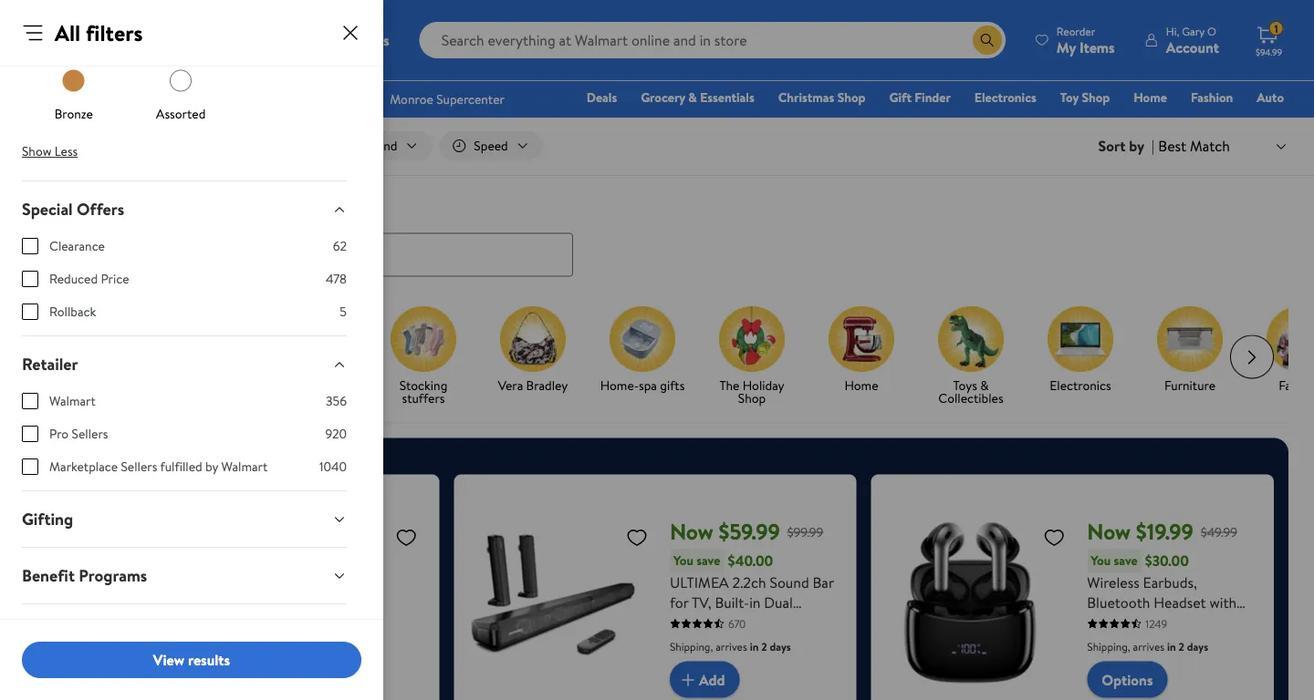 Task type: locate. For each thing, give the bounding box(es) containing it.
electronics link
[[966, 88, 1045, 107], [1033, 306, 1128, 396]]

0 vertical spatial home link
[[1125, 88, 1175, 107]]

arrives down 1249
[[1133, 639, 1165, 655]]

bluetooth inside you save $30.00 wireless earbuds, bluetooth headset with microphone touch control , ipx7 waterproof, high- fidelity stereo earphones for sports and work， compatible with iph
[[1087, 593, 1150, 613]]

stocking stuffers image
[[391, 306, 456, 372]]

0 horizontal spatial by
[[205, 458, 218, 476]]

09
[[751, 42, 777, 73]]

0 horizontal spatial electronics
[[975, 89, 1036, 106]]

0 horizontal spatial 2
[[744, 613, 752, 633]]

& right toys
[[980, 377, 989, 394]]

all inside dialog
[[55, 17, 80, 48]]

you inside you save $30.00 wireless earbuds, bluetooth headset with microphone touch control , ipx7 waterproof, high- fidelity stereo earphones for sports and work， compatible with iph
[[1091, 552, 1111, 570]]

gifting
[[22, 508, 73, 531]]

all filters dialog
[[0, 0, 383, 701]]

2 left dual
[[744, 613, 752, 633]]

add to favorites list, wireless earbuds, bluetooth headset with microphone touch control , ipx7 waterproof, high-fidelity stereo earphones for sports and work，compatible with iphone 13 pro max xs xr samsung android image
[[1043, 526, 1065, 549]]

shipping, arrives in 2 days down 670
[[670, 639, 791, 655]]

1 horizontal spatial arrives
[[1133, 639, 1165, 655]]

478
[[326, 270, 347, 288]]

reduced price
[[49, 270, 129, 288]]

0 vertical spatial fashion link
[[1183, 88, 1241, 107]]

0 vertical spatial sound
[[770, 573, 809, 593]]

1 : from the left
[[697, 47, 701, 68]]

bronze button
[[54, 64, 93, 122]]

registry link
[[1066, 113, 1129, 133]]

toys & collectibles
[[938, 377, 1004, 407]]

1 vertical spatial home
[[845, 377, 878, 394]]

2 horizontal spatial :
[[783, 47, 787, 68]]

fashion down fashion image
[[1279, 377, 1314, 394]]

0 horizontal spatial :
[[697, 47, 701, 68]]

0 vertical spatial all filters
[[55, 17, 143, 48]]

less
[[55, 142, 78, 160]]

ipx7
[[1094, 633, 1122, 653]]

deals up "clearance"
[[63, 197, 102, 220]]

vera
[[498, 377, 523, 394]]

by left | at the right
[[1129, 136, 1144, 156]]

now up "ultimea"
[[670, 517, 713, 548]]

add button
[[670, 662, 740, 699]]

bar,
[[774, 673, 799, 693]]

0 horizontal spatial you
[[674, 552, 693, 570]]

home up one
[[1134, 89, 1167, 106]]

electronics down electronics 'image'
[[1050, 377, 1111, 394]]

sound left bar
[[770, 573, 809, 593]]

1 vertical spatial fashion link
[[1252, 306, 1314, 396]]

2 you from the left
[[1091, 552, 1111, 570]]

shop inside 'link'
[[1082, 89, 1110, 106]]

2 save from the left
[[1114, 552, 1138, 570]]

grocery
[[641, 89, 685, 106]]

benefit
[[22, 565, 75, 588]]

1 right 5.3
[[770, 613, 775, 633]]

days inside the now $59.99 group
[[770, 639, 791, 655]]

0 horizontal spatial shipping,
[[670, 639, 713, 655]]

close panel image
[[339, 22, 361, 44]]

1 horizontal spatial you
[[1091, 552, 1111, 570]]

shipping, down subwoofer,
[[670, 639, 713, 655]]

0 horizontal spatial save
[[697, 552, 720, 570]]

save inside you save $30.00 wireless earbuds, bluetooth headset with microphone touch control , ipx7 waterproof, high- fidelity stereo earphones for sports and work， compatible with iph
[[1114, 552, 1138, 570]]

43
[[794, 42, 819, 73]]

1 vertical spatial sellers
[[121, 458, 157, 476]]

0 horizontal spatial with
[[1164, 693, 1191, 701]]

sellers right pro
[[72, 425, 108, 443]]

0 horizontal spatial bluetooth
[[670, 633, 733, 653]]

& inside toys & collectibles
[[980, 377, 989, 394]]

None checkbox
[[22, 271, 38, 287], [22, 304, 38, 320], [22, 426, 38, 443], [22, 459, 38, 475], [22, 271, 38, 287], [22, 304, 38, 320], [22, 426, 38, 443], [22, 459, 38, 475]]

1 arrives from the left
[[716, 639, 747, 655]]

43 sec
[[794, 42, 819, 90]]

shop down the holiday shop image
[[738, 389, 766, 407]]

finder
[[915, 89, 951, 106]]

1
[[1274, 21, 1278, 36], [770, 613, 775, 633]]

1 horizontal spatial sellers
[[121, 458, 157, 476]]

1 vertical spatial all
[[57, 137, 71, 155]]

shipping, arrives in 2 days inside the now $59.99 group
[[670, 639, 791, 655]]

and
[[1154, 673, 1177, 693]]

1 horizontal spatial days
[[770, 639, 791, 655]]

electronics left toy
[[975, 89, 1036, 106]]

shipping, inside the now $59.99 group
[[670, 639, 713, 655]]

bluetooth up add button
[[670, 633, 733, 653]]

bradley
[[526, 377, 568, 394]]

0 vertical spatial fashion
[[1191, 89, 1233, 106]]

, inside you save $40.00 ultimea 2.2ch sound bar for tv, built-in dual subwoofer, 2 in 1 separable bluetooth 5.3 soundbar , bassmax adjustable tv surround sound bar, hdmi-arc/optic
[[821, 633, 825, 653]]

waterproof,
[[1126, 633, 1202, 653]]

assorted
[[156, 104, 206, 122]]

walmart up pro sellers
[[49, 392, 96, 410]]

: right 10
[[740, 47, 744, 68]]

all inside button
[[57, 137, 71, 155]]

auto registry
[[1074, 89, 1284, 132]]

2 horizontal spatial flash
[[474, 50, 524, 81]]

bluetooth up ipx7
[[1087, 593, 1150, 613]]

now $19.99 $49.99
[[1087, 517, 1237, 548]]

0 vertical spatial sellers
[[72, 425, 108, 443]]

add to cart image
[[677, 669, 699, 691]]

by right fulfilled
[[205, 458, 218, 476]]

0 horizontal spatial shipping, arrives in 2 days
[[670, 639, 791, 655]]

1 horizontal spatial ,
[[1087, 633, 1091, 653]]

you inside you save $40.00 ultimea 2.2ch sound bar for tv, built-in dual subwoofer, 2 in 1 separable bluetooth 5.3 soundbar , bassmax adjustable tv surround sound bar, hdmi-arc/optic
[[674, 552, 693, 570]]

1 vertical spatial by
[[205, 458, 218, 476]]

1 up '$94.99'
[[1274, 21, 1278, 36]]

0 horizontal spatial days
[[669, 74, 691, 90]]

home link
[[1125, 88, 1175, 107], [814, 306, 909, 396]]

in
[[627, 50, 644, 81], [749, 593, 761, 613], [756, 613, 767, 633], [750, 639, 759, 655], [1167, 639, 1176, 655]]

retailer button
[[7, 337, 361, 392]]

electronics
[[975, 89, 1036, 106], [1050, 377, 1111, 394]]

$59.99
[[719, 517, 780, 548]]

days down touch
[[1187, 639, 1208, 655]]

1 horizontal spatial 2
[[761, 639, 767, 655]]

shop
[[837, 89, 866, 106], [1082, 89, 1110, 106], [58, 377, 86, 394], [738, 389, 766, 407]]

0 vertical spatial with
[[1210, 593, 1237, 613]]

1 vertical spatial bluetooth
[[670, 633, 733, 653]]

2 right 5.3
[[761, 639, 767, 655]]

0 vertical spatial home
[[1134, 89, 1167, 106]]

0 vertical spatial all
[[55, 17, 80, 48]]

programs
[[79, 565, 147, 588]]

shipping, arrives in 2 days for $19.99
[[1087, 639, 1208, 655]]

1 horizontal spatial shipping,
[[1087, 639, 1130, 655]]

shipping, for now $19.99
[[1087, 639, 1130, 655]]

Flash Deals search field
[[0, 197, 1314, 277]]

view results button
[[22, 642, 361, 679]]

you up "ultimea"
[[674, 552, 693, 570]]

shop right christmas
[[837, 89, 866, 106]]

1 , from the left
[[821, 633, 825, 653]]

sellers for marketplace
[[121, 458, 157, 476]]

show
[[22, 142, 52, 160]]

with up high-
[[1210, 593, 1237, 613]]

end
[[587, 50, 622, 81]]

: right 03 at the top
[[697, 47, 701, 68]]

: inside 03 : days
[[697, 47, 701, 68]]

2 for now $59.99
[[761, 639, 767, 655]]

1 vertical spatial 1
[[770, 613, 775, 633]]

for left tv,
[[670, 593, 689, 613]]

retailer
[[22, 353, 78, 376]]

2 inside you save $40.00 ultimea 2.2ch sound bar for tv, built-in dual subwoofer, 2 in 1 separable bluetooth 5.3 soundbar , bassmax adjustable tv surround sound bar, hdmi-arc/optic
[[744, 613, 752, 633]]

1 horizontal spatial fashion
[[1279, 377, 1314, 394]]

0 vertical spatial &
[[688, 89, 697, 106]]

0 horizontal spatial sellers
[[72, 425, 108, 443]]

view results
[[153, 651, 230, 671]]

debit
[[1175, 114, 1206, 132]]

grocery & essentials
[[641, 89, 754, 106]]

all up bronze button
[[55, 17, 80, 48]]

days
[[669, 74, 691, 90], [770, 639, 791, 655], [1187, 639, 1208, 655]]

1 vertical spatial &
[[980, 377, 989, 394]]

arrives inside the now $59.99 group
[[716, 639, 747, 655]]

1 horizontal spatial walmart
[[221, 458, 268, 476]]

0 horizontal spatial &
[[688, 89, 697, 106]]

with down stereo
[[1164, 693, 1191, 701]]

2 horizontal spatial days
[[1187, 639, 1208, 655]]

shipping, arrives in 2 days down 1249
[[1087, 639, 1208, 655]]

0 horizontal spatial arrives
[[716, 639, 747, 655]]

2 down touch
[[1179, 639, 1185, 655]]

0 horizontal spatial for
[[670, 593, 689, 613]]

deals left end
[[529, 50, 581, 81]]

: for 03
[[697, 47, 701, 68]]

1 now from the left
[[670, 517, 713, 548]]

flash for flash deals
[[22, 197, 59, 220]]

for inside you save $40.00 ultimea 2.2ch sound bar for tv, built-in dual subwoofer, 2 in 1 separable bluetooth 5.3 soundbar , bassmax adjustable tv surround sound bar, hdmi-arc/optic
[[670, 593, 689, 613]]

home-spa gifts link
[[595, 306, 690, 396]]

, right tv
[[821, 633, 825, 653]]

1 you from the left
[[674, 552, 693, 570]]

special
[[22, 198, 73, 221]]

days down 03 at the top
[[669, 74, 691, 90]]

Walmart Site-Wide search field
[[419, 22, 1006, 58]]

special offers group
[[22, 237, 347, 336]]

furniture
[[1164, 377, 1216, 394]]

1 vertical spatial fashion
[[1279, 377, 1314, 394]]

2 shipping, arrives in 2 days from the left
[[1087, 639, 1208, 655]]

deals
[[104, 377, 132, 394]]

1 horizontal spatial fashion link
[[1252, 306, 1314, 396]]

1 horizontal spatial electronics
[[1050, 377, 1111, 394]]

save
[[697, 552, 720, 570], [1114, 552, 1138, 570]]

0 horizontal spatial fashion link
[[1183, 88, 1241, 107]]

in inside timer
[[627, 50, 644, 81]]

1 vertical spatial walmart
[[221, 458, 268, 476]]

arrives for $59.99
[[716, 639, 747, 655]]

options
[[1102, 670, 1153, 690]]

the
[[719, 377, 740, 394]]

shipping, down microphone
[[1087, 639, 1130, 655]]

filters up bronze button
[[86, 17, 143, 48]]

registry
[[1074, 114, 1120, 132]]

1 vertical spatial for
[[1087, 673, 1106, 693]]

$94.99
[[1256, 46, 1282, 58]]

1 save from the left
[[697, 552, 720, 570]]

sort and filter section element
[[0, 117, 1314, 175]]

now inside group
[[670, 517, 713, 548]]

920
[[325, 425, 347, 443]]

0 horizontal spatial flash
[[22, 197, 59, 220]]

color group
[[22, 0, 347, 130]]

2 horizontal spatial 2
[[1179, 639, 1185, 655]]

1 horizontal spatial with
[[1210, 593, 1237, 613]]

3 : from the left
[[783, 47, 787, 68]]

timer
[[15, 33, 1300, 102]]

0 horizontal spatial 1
[[770, 613, 775, 633]]

save inside you save $40.00 ultimea 2.2ch sound bar for tv, built-in dual subwoofer, 2 in 1 separable bluetooth 5.3 soundbar , bassmax adjustable tv surround sound bar, hdmi-arc/optic
[[697, 552, 720, 570]]

for inside you save $30.00 wireless earbuds, bluetooth headset with microphone touch control , ipx7 waterproof, high- fidelity stereo earphones for sports and work， compatible with iph
[[1087, 673, 1106, 693]]

pro sellers
[[49, 425, 108, 443]]

1 horizontal spatial for
[[1087, 673, 1106, 693]]

2 arrives from the left
[[1133, 639, 1165, 655]]

days left tv
[[770, 639, 791, 655]]

vera bradley
[[498, 377, 568, 394]]

0 vertical spatial electronics link
[[966, 88, 1045, 107]]

christmas shop link
[[770, 88, 874, 107]]

home down home image
[[845, 377, 878, 394]]

& for toys
[[980, 377, 989, 394]]

toys & collectibles image
[[938, 306, 1004, 372]]

bluetooth inside you save $40.00 ultimea 2.2ch sound bar for tv, built-in dual subwoofer, 2 in 1 separable bluetooth 5.3 soundbar , bassmax adjustable tv surround sound bar, hdmi-arc/optic
[[670, 633, 733, 653]]

None checkbox
[[22, 238, 38, 255], [22, 393, 38, 410], [22, 238, 38, 255], [22, 393, 38, 410]]

Search in Flash Deals search field
[[22, 233, 573, 277]]

flash
[[474, 50, 524, 81], [22, 197, 59, 220], [294, 377, 323, 394]]

1 vertical spatial flash
[[22, 197, 59, 220]]

essentials
[[700, 89, 754, 106]]

, left ipx7
[[1087, 633, 1091, 653]]

0 horizontal spatial now
[[670, 517, 713, 548]]

shop up registry link on the right of the page
[[1082, 89, 1110, 106]]

2 now from the left
[[1087, 517, 1131, 548]]

subwoofer,
[[670, 613, 741, 633]]

flash for flash deals end in
[[474, 50, 524, 81]]

save up 'wireless' at bottom
[[1114, 552, 1138, 570]]

1 vertical spatial filters
[[74, 137, 107, 155]]

1 horizontal spatial :
[[740, 47, 744, 68]]

walmart right fulfilled
[[221, 458, 268, 476]]

1 vertical spatial with
[[1164, 693, 1191, 701]]

all filters down bronze
[[57, 137, 107, 155]]

1 horizontal spatial &
[[980, 377, 989, 394]]

sellers left fulfilled
[[121, 458, 157, 476]]

1 shipping, arrives in 2 days from the left
[[670, 639, 791, 655]]

options link
[[1087, 662, 1168, 699]]

for left sports
[[1087, 673, 1106, 693]]

all filters inside dialog
[[55, 17, 143, 48]]

pro
[[49, 425, 69, 443]]

2 , from the left
[[1087, 633, 1091, 653]]

top
[[272, 377, 291, 394]]

sound left bar,
[[731, 673, 771, 693]]

save for $59.99
[[697, 552, 720, 570]]

1 horizontal spatial now
[[1087, 517, 1131, 548]]

add to favorites list, ultimea 2.2ch sound bar for tv, built-in dual subwoofer, 2 in 1 separable bluetooth 5.3 soundbar , bassmax adjustable tv surround sound bar, hdmi-arc/optical/aux home theater speakers, wall mount image
[[626, 526, 648, 549]]

: right 09
[[783, 47, 787, 68]]

shop all deals link
[[47, 306, 142, 396]]

tv
[[796, 653, 813, 673]]

wireless
[[1087, 573, 1140, 593]]

days for now $59.99
[[770, 639, 791, 655]]

top flash deals image
[[281, 306, 347, 372]]

0 horizontal spatial home
[[845, 377, 878, 394]]

1 horizontal spatial bluetooth
[[1087, 593, 1150, 613]]

0 horizontal spatial ,
[[821, 633, 825, 653]]

:
[[697, 47, 701, 68], [740, 47, 744, 68], [783, 47, 787, 68]]

top flash deals
[[272, 377, 356, 394]]

group
[[51, 490, 425, 701]]

0 vertical spatial 1
[[1274, 21, 1278, 36]]

1 vertical spatial electronics
[[1050, 377, 1111, 394]]

0 vertical spatial flash
[[474, 50, 524, 81]]

0 vertical spatial walmart
[[49, 392, 96, 410]]

: inside the '09 : min'
[[783, 47, 787, 68]]

all right show
[[57, 137, 71, 155]]

& inside grocery & essentials 'link'
[[688, 89, 697, 106]]

now for now $59.99
[[670, 517, 713, 548]]

1 vertical spatial all filters
[[57, 137, 107, 155]]

0 vertical spatial bluetooth
[[1087, 593, 1150, 613]]

0 vertical spatial filters
[[86, 17, 143, 48]]

you up 'wireless' at bottom
[[1091, 552, 1111, 570]]

shipping, arrives in 2 days for $59.99
[[670, 639, 791, 655]]

you
[[674, 552, 693, 570], [1091, 552, 1111, 570]]

1 horizontal spatial by
[[1129, 136, 1144, 156]]

toys
[[953, 377, 977, 394]]

save up "ultimea"
[[697, 552, 720, 570]]

filters
[[86, 17, 143, 48], [74, 137, 107, 155]]

0 vertical spatial for
[[670, 593, 689, 613]]

fashion up the debit
[[1191, 89, 1233, 106]]

1 inside you save $40.00 ultimea 2.2ch sound bar for tv, built-in dual subwoofer, 2 in 1 separable bluetooth 5.3 soundbar , bassmax adjustable tv surround sound bar, hdmi-arc/optic
[[770, 613, 775, 633]]

& for grocery
[[688, 89, 697, 106]]

0 horizontal spatial walmart
[[49, 392, 96, 410]]

arrives down 670
[[716, 639, 747, 655]]

stocking stuffers
[[399, 377, 447, 407]]

1 vertical spatial home link
[[814, 306, 909, 396]]

1 horizontal spatial flash
[[294, 377, 323, 394]]

& right grocery
[[688, 89, 697, 106]]

stereo
[[1137, 653, 1179, 673]]

1 horizontal spatial save
[[1114, 552, 1138, 570]]

now up 'wireless' at bottom
[[1087, 517, 1131, 548]]

1 horizontal spatial shipping, arrives in 2 days
[[1087, 639, 1208, 655]]

flash inside search box
[[22, 197, 59, 220]]

2 shipping, from the left
[[1087, 639, 1130, 655]]

price
[[101, 270, 129, 288]]

retailer group
[[22, 392, 347, 491]]

shipping, arrives in 2 days
[[670, 639, 791, 655], [1087, 639, 1208, 655]]

1 shipping, from the left
[[670, 639, 713, 655]]

|
[[1152, 136, 1155, 156]]

1 horizontal spatial 1
[[1274, 21, 1278, 36]]

by
[[1129, 136, 1144, 156], [205, 458, 218, 476]]

0 vertical spatial by
[[1129, 136, 1144, 156]]

you for now $19.99
[[1091, 552, 1111, 570]]

flash deals end in 3 days 10 hours 9 minutes 43 seconds element
[[474, 50, 644, 81]]

all filters up bronze button
[[55, 17, 143, 48]]

09 : min
[[751, 42, 787, 90]]

filters down bronze
[[74, 137, 107, 155]]



Task type: vqa. For each thing, say whether or not it's contained in the screenshot.
0 to the right
no



Task type: describe. For each thing, give the bounding box(es) containing it.
deals up 920
[[326, 377, 356, 394]]

earbuds,
[[1143, 573, 1197, 593]]

flash deals image
[[26, 0, 1289, 6]]

2.2ch
[[732, 573, 766, 593]]

home-spa gifts
[[600, 377, 685, 394]]

show less
[[22, 142, 78, 160]]

home-
[[600, 377, 639, 394]]

all
[[89, 377, 101, 394]]

gifting button
[[7, 492, 361, 548]]

home-spa gifts image
[[610, 306, 675, 372]]

christmas
[[778, 89, 834, 106]]

now $59.99 group
[[468, 490, 842, 701]]

separable
[[779, 613, 840, 633]]

next slide for chipmodulewithimages list image
[[1230, 335, 1274, 379]]

deals link
[[578, 88, 625, 107]]

add to favorites list, prettycare cordless stick vacuum cleaner lightweight for carpet floor pet hair w200 image
[[395, 526, 417, 549]]

bassmax
[[670, 653, 724, 673]]

gift finder
[[889, 89, 951, 106]]

0 horizontal spatial fashion
[[1191, 89, 1233, 106]]

toy
[[1060, 89, 1079, 106]]

vera bradley image
[[500, 306, 566, 372]]

03 : days
[[666, 42, 701, 90]]

fashion image
[[1267, 306, 1314, 372]]

benefit programs button
[[7, 548, 361, 604]]

you for now $59.99
[[674, 552, 693, 570]]

2 vertical spatial flash
[[294, 377, 323, 394]]

auto link
[[1249, 88, 1292, 107]]

356
[[326, 392, 347, 410]]

offers
[[77, 198, 124, 221]]

sec
[[798, 74, 814, 90]]

5.3
[[736, 633, 755, 653]]

adjustable
[[727, 653, 793, 673]]

arrives for $19.99
[[1133, 639, 1165, 655]]

: for 09
[[783, 47, 787, 68]]

shop left all
[[58, 377, 86, 394]]

bar
[[813, 573, 834, 593]]

you save $40.00 ultimea 2.2ch sound bar for tv, built-in dual subwoofer, 2 in 1 separable bluetooth 5.3 soundbar , bassmax adjustable tv surround sound bar, hdmi-arc/optic
[[670, 551, 840, 701]]

the holiday shop
[[719, 377, 784, 407]]

hdmi-
[[670, 693, 714, 701]]

10
[[711, 42, 731, 73]]

earphones
[[1183, 653, 1249, 673]]

marketplace sellers fulfilled by walmart
[[49, 458, 268, 476]]

1249
[[1146, 617, 1167, 632]]

03
[[666, 42, 691, 73]]

built-
[[715, 593, 749, 613]]

1 vertical spatial sound
[[731, 673, 771, 693]]

all filters inside button
[[57, 137, 107, 155]]

stocking stuffers link
[[376, 306, 471, 408]]

clearance
[[49, 237, 105, 255]]

high-
[[1206, 633, 1241, 653]]

flash deals image
[[172, 306, 237, 372]]

collectibles
[[938, 389, 1004, 407]]

by inside the sort and filter section element
[[1129, 136, 1144, 156]]

show less button
[[7, 137, 92, 166]]

ultimea
[[670, 573, 729, 593]]

stuffers
[[402, 389, 445, 407]]

5
[[340, 303, 347, 321]]

dual
[[764, 593, 793, 613]]

670
[[728, 617, 746, 632]]

gift
[[889, 89, 912, 106]]

one debit
[[1144, 114, 1206, 132]]

Search search field
[[419, 22, 1006, 58]]

1 vertical spatial electronics link
[[1033, 306, 1128, 396]]

$99.99
[[787, 524, 823, 541]]

the holiday shop link
[[705, 306, 799, 408]]

tv,
[[692, 593, 711, 613]]

the holiday shop image
[[719, 306, 785, 372]]

0 vertical spatial electronics
[[975, 89, 1036, 106]]

$19.99
[[1136, 517, 1194, 548]]

reduced
[[49, 270, 98, 288]]

add
[[699, 670, 725, 690]]

days for now $19.99
[[1187, 639, 1208, 655]]

sort
[[1098, 136, 1126, 156]]

0 horizontal spatial home link
[[814, 306, 909, 396]]

walmart+
[[1230, 114, 1284, 132]]

shop all deals
[[58, 377, 132, 394]]

days inside 03 : days
[[669, 74, 691, 90]]

walmart+ link
[[1221, 113, 1292, 133]]

1040
[[319, 458, 347, 476]]

sports
[[1109, 673, 1150, 693]]

, inside you save $30.00 wireless earbuds, bluetooth headset with microphone touch control , ipx7 waterproof, high- fidelity stereo earphones for sports and work， compatible with iph
[[1087, 633, 1091, 653]]

sellers for pro
[[72, 425, 108, 443]]

control
[[1207, 613, 1256, 633]]

now for now $19.99
[[1087, 517, 1131, 548]]

electronics image
[[1048, 306, 1113, 372]]

walmart image
[[29, 26, 148, 55]]

deals down end
[[587, 89, 617, 106]]

shop inside the holiday shop
[[738, 389, 766, 407]]

one debit link
[[1136, 113, 1214, 133]]

shop all image
[[62, 306, 128, 372]]

deals inside search box
[[63, 197, 102, 220]]

filters inside button
[[74, 137, 107, 155]]

one
[[1144, 114, 1172, 132]]

compatible
[[1087, 693, 1161, 701]]

save for $19.99
[[1114, 552, 1138, 570]]

benefit programs
[[22, 565, 147, 588]]

home image
[[829, 306, 894, 372]]

all filters button
[[22, 131, 127, 161]]

toys & collectibles link
[[924, 306, 1018, 408]]

timer containing 03
[[15, 33, 1300, 102]]

furniture link
[[1143, 306, 1237, 396]]

soundbar
[[758, 633, 818, 653]]

hours
[[709, 74, 736, 90]]

view
[[153, 651, 184, 671]]

toy shop link
[[1052, 88, 1118, 107]]

2 : from the left
[[740, 47, 744, 68]]

filters inside dialog
[[86, 17, 143, 48]]

holiday
[[743, 377, 784, 394]]

1 horizontal spatial home
[[1134, 89, 1167, 106]]

grocery & essentials link
[[633, 88, 763, 107]]

furniture image
[[1157, 306, 1223, 372]]

2 for now $19.99
[[1179, 639, 1185, 655]]

headset
[[1154, 593, 1206, 613]]

search image
[[37, 248, 51, 263]]

$30.00
[[1145, 551, 1189, 571]]

shipping, for now $59.99
[[670, 639, 713, 655]]

by inside retailer group
[[205, 458, 218, 476]]

1 horizontal spatial home link
[[1125, 88, 1175, 107]]

deals inside timer
[[529, 50, 581, 81]]

62
[[333, 237, 347, 255]]

microphone
[[1087, 613, 1164, 633]]

rollback
[[49, 303, 96, 321]]



